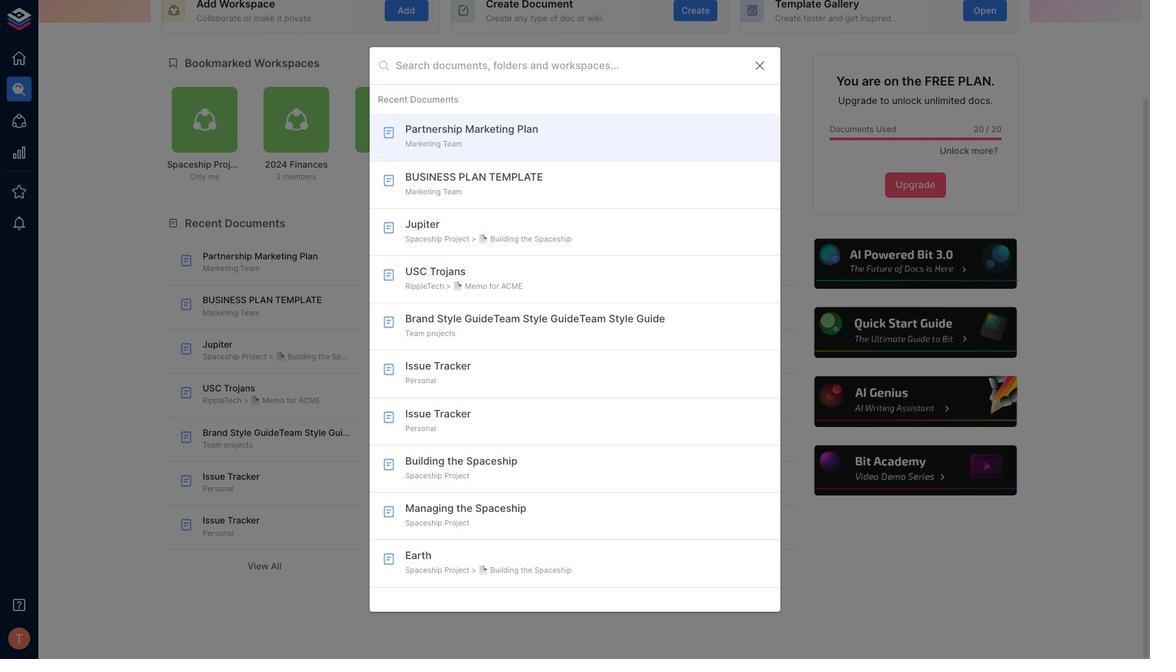 Task type: locate. For each thing, give the bounding box(es) containing it.
4 help image from the top
[[813, 444, 1019, 498]]

1 help image from the top
[[813, 237, 1019, 291]]

dialog
[[370, 47, 781, 613]]

2 help image from the top
[[813, 306, 1019, 360]]

help image
[[813, 237, 1019, 291], [813, 306, 1019, 360], [813, 375, 1019, 429], [813, 444, 1019, 498]]

Search documents, folders and workspaces... text field
[[396, 55, 742, 76]]

3 help image from the top
[[813, 375, 1019, 429]]



Task type: vqa. For each thing, say whether or not it's contained in the screenshot.
1st help IMAGE from the bottom of the page
yes



